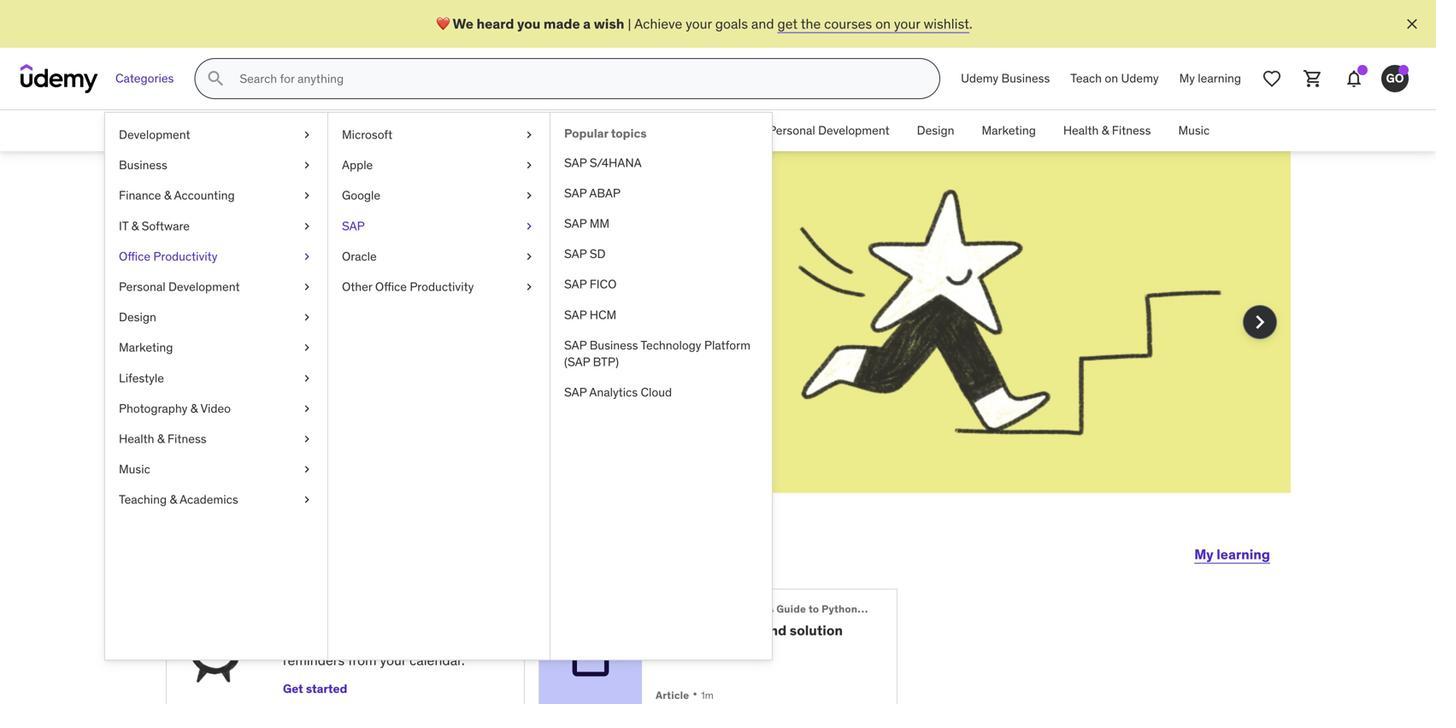Task type: describe. For each thing, give the bounding box(es) containing it.
xsmall image for development
[[300, 127, 314, 143]]

finance & accounting
[[119, 188, 235, 203]]

0 horizontal spatial health & fitness link
[[105, 424, 327, 454]]

btp)
[[593, 354, 619, 370]]

submit search image
[[205, 68, 226, 89]]

your left 'goals'
[[686, 15, 712, 32]]

development link
[[105, 120, 327, 150]]

every
[[227, 226, 328, 270]]

photography & video
[[119, 401, 231, 416]]

sd
[[590, 246, 606, 262]]

day inside schedule time to learn a little each day adds up. get reminders from your calendar.
[[358, 633, 380, 650]]

office productivity link for health & fitness
[[629, 110, 755, 151]]

reach
[[346, 319, 380, 337]]

1 vertical spatial on
[[1105, 71, 1118, 86]]

go
[[1386, 71, 1404, 86]]

sap link
[[328, 211, 550, 241]]

& left the popular at the left top
[[557, 123, 564, 138]]

software for lifestyle
[[142, 218, 190, 234]]

get inside schedule time to learn a little each day adds up. get reminders from your calendar.
[[438, 633, 460, 650]]

sap analytics cloud
[[564, 385, 672, 400]]

it & software for health & fitness
[[544, 123, 615, 138]]

sap analytics cloud link
[[551, 378, 772, 408]]

hcm
[[590, 307, 617, 323]]

udemy business link
[[951, 58, 1060, 99]]

sap for sap analytics cloud
[[564, 385, 587, 400]]

marketing for health & fitness
[[982, 123, 1036, 138]]

your inside schedule time to learn a little each day adds up. get reminders from your calendar.
[[380, 652, 406, 670]]

personal development for health & fitness
[[769, 123, 890, 138]]

business up apple
[[325, 123, 374, 138]]

xsmall image for business
[[300, 157, 314, 174]]

go link
[[1375, 58, 1416, 99]]

marketing link for health & fitness
[[968, 110, 1050, 151]]

0 vertical spatial a
[[583, 15, 591, 32]]

s/4hana
[[590, 155, 642, 170]]

business up "finance"
[[119, 157, 167, 173]]

sap business technology platform (sap btp) link
[[551, 330, 772, 378]]

teach
[[1071, 71, 1102, 86]]

goals
[[715, 15, 748, 32]]

sap fico
[[564, 277, 617, 292]]

1 vertical spatial health
[[119, 431, 154, 447]]

1 vertical spatial my learning link
[[1195, 534, 1271, 575]]

music for music link to the top
[[1179, 123, 1210, 138]]

sap s/4hana link
[[551, 148, 772, 178]]

xsmall image for health & fitness
[[300, 431, 314, 448]]

get the courses on your wishlist link
[[778, 15, 969, 32]]

rewards.
[[307, 338, 359, 356]]

0 vertical spatial my learning
[[1180, 71, 1241, 86]]

11.
[[656, 622, 672, 639]]

0 vertical spatial my
[[1180, 71, 1195, 86]]

❤️
[[436, 15, 450, 32]]

microsoft link
[[328, 120, 550, 150]]

personal development link for lifestyle
[[105, 272, 327, 302]]

1 vertical spatial music link
[[105, 454, 327, 485]]

photography
[[119, 401, 188, 416]]

(sap
[[564, 354, 590, 370]]

& down the 'teach on udemy' link
[[1102, 123, 1109, 138]]

xsmall image for design
[[300, 309, 314, 326]]

design link for health & fitness
[[903, 110, 968, 151]]

academics
[[180, 492, 238, 508]]

productivity for health & fitness
[[677, 123, 741, 138]]

software for health & fitness
[[567, 123, 615, 138]]

office for lifestyle
[[119, 249, 150, 264]]

1 udemy from the left
[[961, 71, 999, 86]]

11. homework and solution link
[[656, 622, 870, 639]]

finance
[[119, 188, 161, 203]]

design link for lifestyle
[[105, 302, 327, 333]]

guide
[[777, 603, 806, 616]]

shopping cart with 0 items image
[[1303, 68, 1324, 89]]

sap abap link
[[551, 178, 772, 209]]

to inside schedule time to learn a little each day adds up. get reminders from your calendar.
[[380, 607, 394, 624]]

sap sd
[[564, 246, 606, 262]]

teach on udemy link
[[1060, 58, 1169, 99]]

2 udemy from the left
[[1121, 71, 1159, 86]]

learning
[[227, 319, 281, 337]]

video
[[200, 401, 231, 416]]

other office productivity link
[[328, 272, 550, 302]]

technology
[[641, 338, 702, 353]]

heard
[[477, 15, 514, 32]]

reminders
[[283, 652, 345, 670]]

apple link
[[328, 150, 550, 181]]

python
[[822, 603, 858, 616]]

0 vertical spatial learning
[[1198, 71, 1241, 86]]

a inside every day a little closer learning helps you reach your goals. and reap the rewards.
[[403, 226, 423, 270]]

marketing link for lifestyle
[[105, 333, 327, 363]]

notifications image
[[1344, 68, 1365, 89]]

& left 'video'
[[190, 401, 198, 416]]

Search for anything text field
[[236, 64, 919, 93]]

1 horizontal spatial health & fitness link
[[1050, 110, 1165, 151]]

fico
[[590, 277, 617, 292]]

close image
[[1404, 15, 1421, 32]]

calendar.
[[410, 652, 465, 670]]

personal for health & fitness
[[769, 123, 815, 138]]

office productivity for lifestyle
[[119, 249, 218, 264]]

solution
[[790, 622, 843, 639]]

photography & video link
[[105, 394, 327, 424]]

a
[[283, 633, 291, 650]]

0 vertical spatial music link
[[1165, 110, 1224, 151]]

sap for sap s/4hana
[[564, 155, 587, 170]]

xsmall image for finance & accounting
[[300, 187, 314, 204]]

xsmall image for google
[[522, 187, 536, 204]]

up.
[[416, 633, 435, 650]]

time
[[347, 607, 377, 624]]

0 vertical spatial you
[[517, 15, 541, 32]]

lifestyle
[[119, 370, 164, 386]]

get started button
[[283, 678, 347, 702]]

health & fitness for the left health & fitness "link"
[[119, 431, 207, 447]]

1 vertical spatial my learning
[[1195, 546, 1271, 563]]

office productivity link for lifestyle
[[105, 241, 327, 272]]

reap
[[254, 338, 281, 356]]

start
[[236, 534, 302, 569]]

sap mm
[[564, 216, 610, 231]]

sap element
[[550, 113, 772, 660]]

marketing for lifestyle
[[119, 340, 173, 355]]

beginners
[[723, 603, 774, 616]]

courses
[[824, 15, 872, 32]]

sap for sap fico
[[564, 277, 587, 292]]

schedule time to learn a little each day adds up. get reminders from your calendar.
[[283, 607, 465, 670]]

and for ❤️   we heard you made a wish
[[751, 15, 774, 32]]

1 horizontal spatial office
[[375, 279, 407, 295]]

carousel element
[[145, 151, 1291, 534]]

0 vertical spatial my learning link
[[1169, 58, 1252, 99]]

the ultimate beginners guide to python programming 11. homework and solution
[[656, 603, 929, 639]]

1 vertical spatial my
[[1195, 546, 1214, 563]]

article
[[656, 689, 689, 702]]

learning,
[[308, 534, 432, 569]]

1 vertical spatial learning
[[1217, 546, 1271, 563]]

xsmall image for other office productivity
[[522, 279, 536, 295]]

1 vertical spatial fitness
[[167, 431, 207, 447]]

get started
[[283, 682, 347, 697]]

xsmall image for apple
[[522, 157, 536, 174]]

learn
[[397, 607, 430, 624]]

to inside the ultimate beginners guide to python programming 11. homework and solution
[[809, 603, 819, 616]]

udemy image
[[21, 64, 98, 93]]

apple
[[342, 157, 373, 173]]

business link for lifestyle
[[105, 150, 327, 181]]

teaching & academics
[[119, 492, 238, 508]]

homework
[[675, 622, 759, 639]]

programming
[[860, 603, 929, 616]]

xsmall image for lifestyle
[[300, 370, 314, 387]]

sap hcm link
[[551, 300, 772, 330]]

& down photography
[[157, 431, 165, 447]]

cloud
[[641, 385, 672, 400]]

wish
[[594, 15, 624, 32]]

0 vertical spatial fitness
[[1112, 123, 1151, 138]]

ultimate
[[677, 603, 720, 616]]



Task type: vqa. For each thing, say whether or not it's contained in the screenshot.
AutoCAD to the right
no



Task type: locate. For each thing, give the bounding box(es) containing it.
sap down (sap
[[564, 385, 587, 400]]

teach on udemy
[[1071, 71, 1159, 86]]

xsmall image for office productivity
[[300, 248, 314, 265]]

to right time
[[380, 607, 394, 624]]

sap s/4hana
[[564, 155, 642, 170]]

get
[[438, 633, 460, 650], [283, 682, 303, 697]]

business left teach
[[1002, 71, 1050, 86]]

personal
[[769, 123, 815, 138], [119, 279, 166, 295]]

1 horizontal spatial fitness
[[1112, 123, 1151, 138]]

1 horizontal spatial to
[[809, 603, 819, 616]]

|
[[628, 15, 631, 32]]

it & software link for lifestyle
[[105, 211, 327, 241]]

0 vertical spatial health & fitness
[[1063, 123, 1151, 138]]

office productivity link down finance & accounting link at left top
[[105, 241, 327, 272]]

0 vertical spatial marketing link
[[968, 110, 1050, 151]]

the
[[656, 603, 674, 616]]

xsmall image inside development link
[[300, 127, 314, 143]]

from
[[348, 652, 377, 670]]

day up from
[[358, 633, 380, 650]]

google link
[[328, 181, 550, 211]]

0 horizontal spatial personal development
[[119, 279, 240, 295]]

1 vertical spatial you
[[321, 319, 342, 337]]

0 horizontal spatial a
[[403, 226, 423, 270]]

xsmall image
[[300, 157, 314, 174], [300, 187, 314, 204], [522, 187, 536, 204], [300, 218, 314, 235], [300, 248, 314, 265], [522, 248, 536, 265], [300, 279, 314, 295], [300, 309, 314, 326], [300, 340, 314, 356], [300, 370, 314, 387], [300, 400, 314, 417], [300, 431, 314, 448]]

0 horizontal spatial personal development link
[[105, 272, 327, 302]]

it & software link down 'accounting' at the left top of the page
[[105, 211, 327, 241]]

my
[[1180, 71, 1195, 86], [1195, 546, 1214, 563]]

it for lifestyle
[[119, 218, 128, 234]]

0 horizontal spatial marketing
[[119, 340, 173, 355]]

1 horizontal spatial office productivity
[[643, 123, 741, 138]]

little inside every day a little closer learning helps you reach your goals. and reap the rewards.
[[430, 226, 514, 270]]

a up other office productivity
[[403, 226, 423, 270]]

marketing link
[[968, 110, 1050, 151], [105, 333, 327, 363]]

other
[[342, 279, 372, 295]]

xsmall image inside business link
[[300, 157, 314, 174]]

design for lifestyle
[[119, 310, 156, 325]]

xsmall image for it & software
[[300, 218, 314, 235]]

office productivity down finance & accounting
[[119, 249, 218, 264]]

get inside button
[[283, 682, 303, 697]]

1 horizontal spatial on
[[1105, 71, 1118, 86]]

0 vertical spatial design
[[917, 123, 955, 138]]

1 vertical spatial marketing link
[[105, 333, 327, 363]]

sap left hcm
[[564, 307, 587, 323]]

it & software down "finance"
[[119, 218, 190, 234]]

sap inside sap abap link
[[564, 185, 587, 201]]

health
[[1063, 123, 1099, 138], [119, 431, 154, 447]]

xsmall image inside apple link
[[522, 157, 536, 174]]

0 horizontal spatial on
[[876, 15, 891, 32]]

google
[[342, 188, 381, 203]]

marketing up lifestyle
[[119, 340, 173, 355]]

0 vertical spatial it & software
[[544, 123, 615, 138]]

popular
[[564, 126, 608, 141]]

2 horizontal spatial office
[[643, 123, 674, 138]]

software up sap s/4hana
[[567, 123, 615, 138]]

sap inside sap link
[[342, 218, 365, 234]]

abap
[[589, 185, 621, 201]]

business link
[[312, 110, 387, 151], [105, 150, 327, 181]]

xsmall image for music
[[300, 461, 314, 478]]

1 horizontal spatial health
[[1063, 123, 1099, 138]]

1 horizontal spatial marketing
[[982, 123, 1036, 138]]

office productivity for health & fitness
[[643, 123, 741, 138]]

0 horizontal spatial it
[[119, 218, 128, 234]]

business link for health & fitness
[[312, 110, 387, 151]]

1 horizontal spatial productivity
[[410, 279, 474, 295]]

1m
[[701, 689, 714, 702]]

health & fitness
[[1063, 123, 1151, 138], [119, 431, 207, 447]]

software down finance & accounting
[[142, 218, 190, 234]]

xsmall image inside photography & video link
[[300, 400, 314, 417]]

business up btp)
[[590, 338, 638, 353]]

1 horizontal spatial it
[[544, 123, 554, 138]]

0 vertical spatial health & fitness link
[[1050, 110, 1165, 151]]

health & fitness down the 'teach on udemy' link
[[1063, 123, 1151, 138]]

little up reminders
[[295, 633, 322, 650]]

xsmall image for personal development
[[300, 279, 314, 295]]

sap down the popular at the left top
[[564, 155, 587, 170]]

0 vertical spatial it & software link
[[531, 110, 629, 151]]

0 vertical spatial little
[[430, 226, 514, 270]]

1 horizontal spatial a
[[583, 15, 591, 32]]

udemy
[[961, 71, 999, 86], [1121, 71, 1159, 86]]

sap
[[564, 155, 587, 170], [564, 185, 587, 201], [564, 216, 587, 231], [342, 218, 365, 234], [564, 246, 587, 262], [564, 277, 587, 292], [564, 307, 587, 323], [564, 338, 587, 353], [564, 385, 587, 400]]

made
[[544, 15, 580, 32]]

teaching
[[119, 492, 167, 508]]

software
[[567, 123, 615, 138], [142, 218, 190, 234]]

xsmall image inside teaching & academics link
[[300, 492, 314, 508]]

& right "finance"
[[164, 188, 171, 203]]

xsmall image inside personal development link
[[300, 279, 314, 295]]

the for every day a little closer
[[284, 338, 304, 356]]

fitness down the 'teach on udemy' link
[[1112, 123, 1151, 138]]

every day a little closer learning helps you reach your goals. and reap the rewards.
[[227, 226, 514, 356]]

and inside every day a little closer learning helps you reach your goals. and reap the rewards.
[[227, 338, 250, 356]]

0 vertical spatial music
[[1179, 123, 1210, 138]]

1 horizontal spatial get
[[438, 633, 460, 650]]

the inside every day a little closer learning helps you reach your goals. and reap the rewards.
[[284, 338, 304, 356]]

1 unread notification image
[[1358, 65, 1368, 75]]

productivity down the oracle link
[[410, 279, 474, 295]]

1 vertical spatial design link
[[105, 302, 327, 333]]

accounting
[[174, 188, 235, 203]]

0 vertical spatial health
[[1063, 123, 1099, 138]]

your
[[686, 15, 712, 32], [894, 15, 920, 32], [383, 319, 409, 337], [380, 652, 406, 670]]

music for music link to the bottom
[[119, 462, 150, 477]]

health & fitness link down the 'teach on udemy' link
[[1050, 110, 1165, 151]]

topics
[[611, 126, 647, 141]]

sap fico link
[[551, 269, 772, 300]]

1 vertical spatial it
[[119, 218, 128, 234]]

1 vertical spatial little
[[295, 633, 322, 650]]

it left the popular at the left top
[[544, 123, 554, 138]]

it & software up sap s/4hana
[[544, 123, 615, 138]]

0 vertical spatial the
[[801, 15, 821, 32]]

health & fitness link down 'video'
[[105, 424, 327, 454]]

1 horizontal spatial office productivity link
[[629, 110, 755, 151]]

1 vertical spatial a
[[403, 226, 423, 270]]

0 vertical spatial personal
[[769, 123, 815, 138]]

popular topics
[[564, 126, 647, 141]]

1 vertical spatial day
[[358, 633, 380, 650]]

1 vertical spatial personal development link
[[105, 272, 327, 302]]

sap for sap
[[342, 218, 365, 234]]

you left made in the top of the page
[[517, 15, 541, 32]]

wishlist
[[924, 15, 969, 32]]

0 vertical spatial it
[[544, 123, 554, 138]]

1 vertical spatial productivity
[[153, 249, 218, 264]]

productivity down finance & accounting
[[153, 249, 218, 264]]

development for health & fitness
[[818, 123, 890, 138]]

office productivity up sap s/4hana link
[[643, 123, 741, 138]]

& down "finance"
[[131, 218, 139, 234]]

on right teach
[[1105, 71, 1118, 86]]

xsmall image
[[300, 127, 314, 143], [522, 127, 536, 143], [522, 157, 536, 174], [522, 218, 536, 235], [522, 279, 536, 295], [300, 461, 314, 478], [300, 492, 314, 508]]

sap inside sap s/4hana link
[[564, 155, 587, 170]]

health down teach
[[1063, 123, 1099, 138]]

it & software link for health & fitness
[[531, 110, 629, 151]]

0 vertical spatial office productivity
[[643, 123, 741, 138]]

fitness down photography & video
[[167, 431, 207, 447]]

learning
[[1198, 71, 1241, 86], [1217, 546, 1271, 563]]

xsmall image inside finance & accounting link
[[300, 187, 314, 204]]

business link up 'accounting' at the left top of the page
[[105, 150, 327, 181]]

1 vertical spatial get
[[283, 682, 303, 697]]

adds
[[383, 633, 413, 650]]

article • 1m
[[656, 686, 714, 703]]

xsmall image inside sap link
[[522, 218, 536, 235]]

1 horizontal spatial music
[[1179, 123, 1210, 138]]

udemy right teach
[[1121, 71, 1159, 86]]

marketing down udemy business link
[[982, 123, 1036, 138]]

oracle
[[342, 249, 377, 264]]

1 horizontal spatial the
[[801, 15, 821, 32]]

0 vertical spatial get
[[438, 633, 460, 650]]

xsmall image for sap
[[522, 218, 536, 235]]

day
[[335, 226, 397, 270], [358, 633, 380, 650]]

marketing
[[982, 123, 1036, 138], [119, 340, 173, 355]]

personal development
[[769, 123, 890, 138], [119, 279, 240, 295]]

sap inside sap fico link
[[564, 277, 587, 292]]

xsmall image for teaching & academics
[[300, 492, 314, 508]]

office for health & fitness
[[643, 123, 674, 138]]

wishlist image
[[1262, 68, 1282, 89]]

other office productivity
[[342, 279, 474, 295]]

closer
[[227, 268, 331, 313]]

and inside the ultimate beginners guide to python programming 11. homework and solution
[[762, 622, 787, 639]]

0 vertical spatial day
[[335, 226, 397, 270]]

productivity up sap s/4hana link
[[677, 123, 741, 138]]

& right teaching
[[170, 492, 177, 508]]

development for lifestyle
[[168, 279, 240, 295]]

marketing link up 'video'
[[105, 333, 327, 363]]

sap left abap
[[564, 185, 587, 201]]

business inside the sap business technology platform (sap btp)
[[590, 338, 638, 353]]

to up the solution
[[809, 603, 819, 616]]

it & software link up sap s/4hana
[[531, 110, 629, 151]]

0 vertical spatial office productivity link
[[629, 110, 755, 151]]

sap left sd
[[564, 246, 587, 262]]

0 horizontal spatial it & software
[[119, 218, 190, 234]]

0 horizontal spatial it & software link
[[105, 211, 327, 241]]

health down photography
[[119, 431, 154, 447]]

productivity
[[677, 123, 741, 138], [153, 249, 218, 264], [410, 279, 474, 295]]

office down "finance"
[[119, 249, 150, 264]]

sap inside the sap business technology platform (sap btp)
[[564, 338, 587, 353]]

it for health & fitness
[[544, 123, 554, 138]]

0 horizontal spatial office productivity
[[119, 249, 218, 264]]

0 vertical spatial office
[[643, 123, 674, 138]]

xsmall image inside health & fitness "link"
[[300, 431, 314, 448]]

sap inside sap analytics cloud link
[[564, 385, 587, 400]]

2 vertical spatial productivity
[[410, 279, 474, 295]]

xsmall image inside other office productivity link
[[522, 279, 536, 295]]

0 vertical spatial design link
[[903, 110, 968, 151]]

0 horizontal spatial marketing link
[[105, 333, 327, 363]]

the right get
[[801, 15, 821, 32]]

1 horizontal spatial health & fitness
[[1063, 123, 1151, 138]]

your right 'reach' at the left of page
[[383, 319, 409, 337]]

udemy business
[[961, 71, 1050, 86]]

personal development link for health & fitness
[[755, 110, 903, 151]]

get left started in the bottom left of the page
[[283, 682, 303, 697]]

0 vertical spatial software
[[567, 123, 615, 138]]

oracle link
[[328, 241, 550, 272]]

health & fitness for rightmost health & fitness "link"
[[1063, 123, 1151, 138]]

started
[[306, 682, 347, 697]]

your down adds
[[380, 652, 406, 670]]

design for health & fitness
[[917, 123, 955, 138]]

and down learning
[[227, 338, 250, 356]]

and left get
[[751, 15, 774, 32]]

the down helps
[[284, 338, 304, 356]]

0 horizontal spatial personal
[[119, 279, 166, 295]]

office productivity link up sap abap link
[[629, 110, 755, 151]]

health & fitness link
[[1050, 110, 1165, 151], [105, 424, 327, 454]]

and down guide
[[762, 622, 787, 639]]

sap for sap mm
[[564, 216, 587, 231]]

0 vertical spatial and
[[751, 15, 774, 32]]

0 horizontal spatial office productivity link
[[105, 241, 327, 272]]

personal development for lifestyle
[[119, 279, 240, 295]]

teaching & academics link
[[105, 485, 327, 515]]

personal for lifestyle
[[119, 279, 166, 295]]

categories button
[[105, 58, 184, 99]]

microsoft
[[342, 127, 393, 142]]

sap business technology platform (sap btp)
[[564, 338, 751, 370]]

schedule
[[283, 607, 344, 624]]

xsmall image inside microsoft link
[[522, 127, 536, 143]]

1 horizontal spatial music link
[[1165, 110, 1224, 151]]

1 horizontal spatial software
[[567, 123, 615, 138]]

1 horizontal spatial design link
[[903, 110, 968, 151]]

0 horizontal spatial udemy
[[961, 71, 999, 86]]

on right "courses"
[[876, 15, 891, 32]]

you have alerts image
[[1399, 65, 1409, 75]]

1 horizontal spatial personal
[[769, 123, 815, 138]]

xsmall image for marketing
[[300, 340, 314, 356]]

my learning
[[1180, 71, 1241, 86], [1195, 546, 1271, 563]]

xsmall image inside the oracle link
[[522, 248, 536, 265]]

sap mm link
[[551, 209, 772, 239]]

1 horizontal spatial personal development link
[[755, 110, 903, 151]]

0 horizontal spatial office
[[119, 249, 150, 264]]

little up other office productivity link
[[430, 226, 514, 270]]

2 vertical spatial and
[[762, 622, 787, 639]]

a left wish
[[583, 15, 591, 32]]

gary
[[437, 534, 506, 569]]

sap up the oracle
[[342, 218, 365, 234]]

1 horizontal spatial personal development
[[769, 123, 890, 138]]

business link up apple
[[312, 110, 387, 151]]

it & software
[[544, 123, 615, 138], [119, 218, 190, 234]]

xsmall image inside music link
[[300, 461, 314, 478]]

1 horizontal spatial design
[[917, 123, 955, 138]]

sap up (sap
[[564, 338, 587, 353]]

your inside every day a little closer learning helps you reach your goals. and reap the rewards.
[[383, 319, 409, 337]]

xsmall image for microsoft
[[522, 127, 536, 143]]

0 horizontal spatial get
[[283, 682, 303, 697]]

you inside every day a little closer learning helps you reach your goals. and reap the rewards.
[[321, 319, 342, 337]]

0 vertical spatial marketing
[[982, 123, 1036, 138]]

1 horizontal spatial udemy
[[1121, 71, 1159, 86]]

0 horizontal spatial health
[[119, 431, 154, 447]]

next image
[[1247, 309, 1274, 336]]

•
[[693, 686, 698, 703]]

1 vertical spatial personal
[[119, 279, 166, 295]]

your left wishlist
[[894, 15, 920, 32]]

let's start learning, gary
[[166, 534, 506, 569]]

sap left fico
[[564, 277, 587, 292]]

0 horizontal spatial software
[[142, 218, 190, 234]]

0 horizontal spatial design link
[[105, 302, 327, 333]]

0 horizontal spatial productivity
[[153, 249, 218, 264]]

day inside every day a little closer learning helps you reach your goals. and reap the rewards.
[[335, 226, 397, 270]]

0 horizontal spatial music link
[[105, 454, 327, 485]]

let's
[[166, 534, 231, 569]]

day up "other"
[[335, 226, 397, 270]]

1 vertical spatial it & software link
[[105, 211, 327, 241]]

each
[[325, 633, 355, 650]]

sap for sap hcm
[[564, 307, 587, 323]]

sap for sap abap
[[564, 185, 587, 201]]

platform
[[704, 338, 751, 353]]

helps
[[284, 319, 317, 337]]

health & fitness down photography
[[119, 431, 207, 447]]

analytics
[[589, 385, 638, 400]]

sap inside sap hcm link
[[564, 307, 587, 323]]

sap sd link
[[551, 239, 772, 269]]

1 horizontal spatial little
[[430, 226, 514, 270]]

udemy down .
[[961, 71, 999, 86]]

you up rewards.
[[321, 319, 342, 337]]

❤️   we heard you made a wish | achieve your goals and get the courses on your wishlist .
[[436, 15, 973, 32]]

1 horizontal spatial it & software
[[544, 123, 615, 138]]

to
[[809, 603, 819, 616], [380, 607, 394, 624]]

sap inside sap sd link
[[564, 246, 587, 262]]

1 horizontal spatial marketing link
[[968, 110, 1050, 151]]

xsmall image inside lifestyle link
[[300, 370, 314, 387]]

0 horizontal spatial fitness
[[167, 431, 207, 447]]

1 vertical spatial design
[[119, 310, 156, 325]]

little
[[430, 226, 514, 270], [295, 633, 322, 650]]

the for ❤️   we heard you made a wish
[[801, 15, 821, 32]]

little inside schedule time to learn a little each day adds up. get reminders from your calendar.
[[295, 633, 322, 650]]

xsmall image inside design link
[[300, 309, 314, 326]]

get up calendar.
[[438, 633, 460, 650]]

it down "finance"
[[119, 218, 128, 234]]

1 vertical spatial health & fitness link
[[105, 424, 327, 454]]

productivity for lifestyle
[[153, 249, 218, 264]]

sap inside sap mm link
[[564, 216, 587, 231]]

my learning link
[[1169, 58, 1252, 99], [1195, 534, 1271, 575]]

0 vertical spatial personal development
[[769, 123, 890, 138]]

xsmall image for photography & video
[[300, 400, 314, 417]]

office right "other"
[[375, 279, 407, 295]]

0 horizontal spatial to
[[380, 607, 394, 624]]

development
[[818, 123, 890, 138], [119, 127, 190, 142], [168, 279, 240, 295]]

get
[[778, 15, 798, 32]]

marketing link down udemy business link
[[968, 110, 1050, 151]]

achieve
[[634, 15, 683, 32]]

sap left the "mm"
[[564, 216, 587, 231]]

sap for sap business technology platform (sap btp)
[[564, 338, 587, 353]]

sap for sap sd
[[564, 246, 587, 262]]

it & software for lifestyle
[[119, 218, 190, 234]]

0 horizontal spatial little
[[295, 633, 322, 650]]

finance & accounting link
[[105, 181, 327, 211]]

0 horizontal spatial design
[[119, 310, 156, 325]]

xsmall image inside google link
[[522, 187, 536, 204]]

1 vertical spatial music
[[119, 462, 150, 477]]

0 vertical spatial productivity
[[677, 123, 741, 138]]

xsmall image for oracle
[[522, 248, 536, 265]]

we
[[453, 15, 474, 32]]

fitness
[[1112, 123, 1151, 138], [167, 431, 207, 447]]

and for every day a little closer
[[227, 338, 250, 356]]

office up sap s/4hana link
[[643, 123, 674, 138]]



